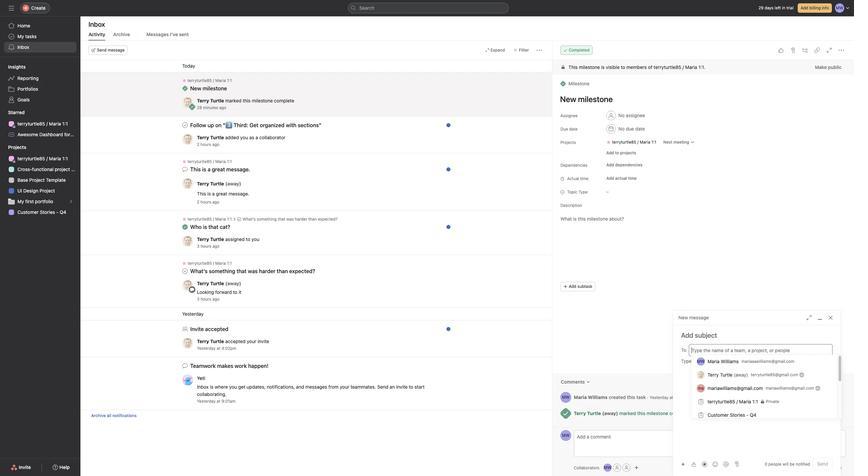 Task type: describe. For each thing, give the bounding box(es) containing it.
milestone up milestone
[[579, 64, 600, 70]]

1 vertical spatial ·
[[692, 411, 693, 417]]

to inside terry turtle assigned to you 3 hours ago
[[246, 237, 250, 242]]

terry for terry turtle assigned to you 3 hours ago
[[197, 237, 209, 242]]

you inside terry turtle added you as a collaborator 2 hours ago
[[240, 135, 248, 140]]

terry turtle link for 3 hours ago
[[197, 237, 224, 242]]

hours inside terry turtle added you as a collaborator 2 hours ago
[[201, 142, 211, 147]]

created
[[609, 395, 626, 400]]

updates,
[[247, 385, 266, 390]]

who is that cat?
[[190, 224, 230, 230]]

get
[[238, 385, 245, 390]]

more actions for this task image
[[839, 48, 844, 53]]

projects inside main content
[[561, 140, 576, 145]]

1 tt from the top
[[185, 100, 190, 105]]

leave
[[806, 465, 819, 471]]

28 inside terry turtle (away) marked this milestone complete · 28 minutes ago
[[694, 412, 699, 417]]

add dependencies
[[606, 163, 643, 168]]

show options image
[[839, 409, 843, 413]]

terryturtle85 up who
[[188, 217, 212, 222]]

terry turtle accepted your invite yesterday at 4:02pm
[[197, 339, 269, 351]]

info
[[822, 5, 829, 10]]

create
[[31, 5, 46, 11]]

invite inside terry turtle accepted your invite yesterday at 4:02pm
[[258, 339, 269, 345]]

Add subject text field
[[673, 331, 841, 341]]

actual
[[615, 176, 627, 181]]

terryturtle85 up this is a great message. in the left top of the page
[[188, 159, 212, 164]]

topic
[[567, 190, 577, 195]]

notifications
[[112, 414, 137, 419]]

ago inside the this is a great message. 2 hours ago
[[212, 200, 219, 205]]

inbox link
[[4, 42, 76, 53]]

project inside 'awesome dashboard for new project' link
[[82, 132, 98, 137]]

5 tt from the top
[[185, 283, 190, 288]]

terryturtle85 right of
[[654, 64, 681, 70]]

ui design project link
[[4, 186, 76, 196]]

terry for terry turtle (away) marked this milestone complete · 28 minutes ago
[[574, 411, 586, 417]]

today
[[182, 63, 195, 69]]

yeti inbox is where you get updates, notifications, and messages from your teammates. send an invite to start collaborating. yesterday at 9:01am
[[197, 376, 426, 404]]

what's for what's something that was harder than expected?
[[243, 217, 256, 222]]

visible
[[606, 64, 620, 70]]

actual
[[567, 176, 579, 181]]

tt button for terry turtle assigned to you 3 hours ago
[[182, 236, 193, 247]]

was for than
[[286, 217, 294, 222]]

description
[[561, 203, 582, 208]]

0 vertical spatial inbox
[[89, 20, 105, 28]]

my tasks
[[17, 34, 37, 39]]

activity
[[89, 32, 105, 37]]

be
[[790, 462, 795, 467]]

add for add to projects
[[606, 151, 614, 156]]

2 inside terry turtle added you as a collaborator 2 hours ago
[[197, 142, 199, 147]]

projects inside dropdown button
[[8, 144, 26, 150]]

hours inside terry turtle (away) looking forward to it 3 hours ago
[[201, 297, 211, 302]]

starred element
[[0, 107, 98, 141]]

terry turtle link for 28 minutes ago
[[197, 98, 224, 104]]

12:40pm
[[674, 395, 691, 400]]

create button
[[20, 3, 50, 13]]

1:1 up great message.
[[227, 159, 232, 164]]

reporting link
[[4, 73, 76, 84]]

archive notification image for invite accepted
[[443, 329, 448, 334]]

next
[[663, 140, 672, 145]]

due date
[[561, 127, 578, 132]]

it
[[239, 290, 241, 295]]

inbox inside global element
[[17, 44, 29, 50]]

toolbar inside dialog
[[679, 460, 732, 470]]

what's something that was harder than expected?
[[190, 269, 315, 275]]

29
[[759, 5, 764, 10]]

that for than
[[278, 217, 285, 222]]

marked inside terry turtle marked this milestone complete 28 minutes ago
[[225, 98, 241, 104]]

terryturtle85 up looking
[[188, 261, 212, 266]]

add for add dependencies
[[606, 163, 614, 168]]

ago inside terry turtle added you as a collaborator 2 hours ago
[[212, 142, 219, 147]]

at inside the "maria williams created this task · yesterday at 12:40pm"
[[670, 395, 673, 400]]

next meeting button
[[660, 138, 698, 147]]

send button
[[813, 459, 833, 471]]

insert an object image
[[681, 463, 685, 467]]

expand button
[[482, 46, 508, 55]]

turtle for terry turtle added you as a collaborator 2 hours ago
[[210, 135, 224, 140]]

what's for what's something that was harder than expected?
[[190, 269, 208, 275]]

hours inside terry turtle assigned to you 3 hours ago
[[201, 244, 211, 249]]

0 likes. click to like this task image
[[778, 48, 784, 53]]

base
[[17, 177, 28, 183]]

dashboard
[[39, 132, 63, 137]]

1 archive notification image from the top
[[443, 124, 448, 130]]

expand popout to full screen image
[[807, 315, 812, 321]]

follow up on "3️⃣ third: get organized with sections"
[[190, 122, 322, 128]]

notified
[[796, 462, 810, 467]]

search
[[359, 5, 374, 11]]

added
[[225, 135, 239, 140]]

awesome
[[17, 132, 38, 137]]

a inside terry turtle added you as a collaborator 2 hours ago
[[256, 135, 258, 140]]

where
[[215, 385, 228, 390]]

close image
[[828, 315, 833, 321]]

/ down no due date
[[638, 140, 639, 145]]

terry turtle link for yesterday at 4:02pm
[[197, 339, 224, 345]]

ago inside terry turtle (away) looking forward to it 3 hours ago
[[212, 297, 219, 302]]

start
[[415, 385, 425, 390]]

/ inside starred element
[[46, 121, 48, 127]]

/ up this is a great message. in the left top of the page
[[213, 159, 214, 164]]

yesterday inside the "maria williams created this task · yesterday at 12:40pm"
[[650, 395, 668, 400]]

at inside terry turtle accepted your invite yesterday at 4:02pm
[[217, 346, 220, 351]]

add or remove collaborators image
[[635, 466, 639, 470]]

yesterday up the invite accepted
[[182, 311, 204, 317]]

that cat?
[[208, 224, 230, 230]]

full screen image
[[827, 48, 832, 53]]

tt button for terry turtle accepted your invite yesterday at 4:02pm
[[182, 338, 193, 349]]

terryturtle85 / maria 1:1 inside the new milestone dialog
[[612, 140, 656, 145]]

3 inside terry turtle (away) looking forward to it 3 hours ago
[[197, 297, 199, 302]]

yeti
[[197, 376, 205, 382]]

this for this milestone is visible to members of terryturtle85 / maria 1:1.
[[569, 64, 578, 70]]

ago inside terry turtle marked this milestone complete 28 minutes ago
[[219, 105, 226, 110]]

0 horizontal spatial time
[[580, 176, 589, 181]]

expand
[[491, 48, 505, 53]]

something for what's something that was harder than expected?
[[257, 217, 277, 222]]

28 inside terry turtle marked this milestone complete 28 minutes ago
[[197, 105, 202, 110]]

terryturtle85 / maria 1:1 link for cross-functional project plan
[[4, 154, 76, 164]]

2 inside the this is a great message. 2 hours ago
[[197, 200, 199, 205]]

messages
[[146, 32, 169, 37]]

terry turtle link inside main content
[[574, 411, 601, 417]]

first
[[25, 199, 34, 204]]

terryturtle85 / maria 1:1 up who is that cat?
[[188, 217, 232, 222]]

q4
[[60, 210, 66, 215]]

this is a great message.
[[190, 167, 250, 173]]

maria left 1:1.
[[685, 64, 697, 70]]

with sections"
[[286, 122, 322, 128]]

attachments: add a file to this task, new milestone image
[[790, 48, 796, 53]]

maria up that cat?
[[215, 217, 226, 222]]

dependencies
[[615, 163, 643, 168]]

activity link
[[89, 32, 105, 41]]

archive notification image for terryturtle85 / maria 1:1
[[443, 161, 448, 167]]

maria up the new milestone on the left top of the page
[[215, 78, 226, 83]]

new milestone
[[190, 85, 227, 92]]

to inside the yeti inbox is where you get updates, notifications, and messages from your teammates. send an invite to start collaborating. yesterday at 9:01am
[[409, 385, 413, 390]]

messages
[[305, 385, 327, 390]]

tt for terry turtle added you as a collaborator 2 hours ago
[[185, 137, 190, 142]]

subtask
[[578, 284, 592, 289]]

completed button
[[561, 46, 593, 55]]

(away) for 3 hours ago
[[225, 281, 241, 287]]

collaborating.
[[197, 392, 227, 398]]

archive link
[[113, 32, 130, 41]]

1 vertical spatial terryturtle85 / maria 1:1 link
[[604, 139, 659, 146]]

what's something that was harder than expected?
[[243, 217, 338, 222]]

insights element
[[0, 61, 80, 107]]

in
[[782, 5, 785, 10]]

you for where
[[229, 385, 237, 390]]

tt for terry turtle assigned to you 3 hours ago
[[185, 239, 190, 244]]

terry turtle link for 2 hours ago
[[197, 135, 224, 140]]

tasks
[[25, 34, 37, 39]]

turtle for terry turtle marked this milestone complete 28 minutes ago
[[210, 98, 224, 104]]

ui design project
[[17, 188, 55, 194]]

date inside dropdown button
[[635, 126, 645, 132]]

0 vertical spatial mw
[[562, 395, 570, 400]]

time inside dropdown button
[[628, 176, 637, 181]]

an
[[390, 385, 395, 390]]

maria down comments popup button
[[574, 395, 587, 400]]

insights button
[[0, 64, 26, 70]]

as
[[249, 135, 254, 140]]

/ left 1:1.
[[683, 64, 684, 70]]

Type the name of a team, a project, or people text field
[[692, 347, 795, 355]]

maria down terry turtle assigned to you 3 hours ago
[[215, 261, 226, 266]]

maria williams link
[[574, 395, 608, 400]]

invite accepted
[[190, 327, 228, 333]]

projects button
[[0, 144, 26, 151]]

help button
[[48, 462, 74, 474]]

/ up the new milestone on the left top of the page
[[213, 78, 214, 83]]

work happen!
[[235, 363, 269, 369]]

invite inside the yeti inbox is where you get updates, notifications, and messages from your teammates. send an invite to start collaborating. yesterday at 9:01am
[[396, 385, 408, 390]]

1:1 inside starred element
[[62, 121, 68, 127]]

task
[[636, 395, 646, 400]]

maria up this is a great message. in the left top of the page
[[215, 159, 226, 164]]

for
[[64, 132, 70, 137]]

than
[[308, 217, 317, 222]]

terry turtle (away)
[[197, 181, 241, 187]]

teamwork
[[190, 363, 216, 369]]

something for what's something that was harder than expected?
[[209, 269, 235, 275]]

filter button
[[511, 46, 532, 55]]

terryturtle85 / maria 1:1 inside projects element
[[17, 156, 68, 162]]

cross-functional project plan
[[17, 167, 80, 172]]

new milestone dialog
[[552, 41, 854, 477]]

billing
[[810, 5, 821, 10]]

hide sidebar image
[[9, 5, 14, 11]]

terry for terry turtle accepted your invite yesterday at 4:02pm
[[197, 339, 209, 345]]

record a video image
[[702, 462, 707, 467]]

collaborators
[[574, 466, 599, 471]]

terry turtle marked this milestone complete 28 minutes ago
[[197, 98, 294, 110]]

who
[[190, 224, 202, 230]]

meeting
[[674, 140, 689, 145]]

leave milestone button
[[795, 462, 846, 474]]

assignee
[[561, 113, 578, 118]]



Task type: locate. For each thing, give the bounding box(es) containing it.
terry turtle link down the invite accepted
[[197, 339, 224, 345]]

maria up awesome dashboard for new project at the left top of page
[[49, 121, 61, 127]]

add left projects
[[606, 151, 614, 156]]

turtle down the new milestone on the left top of the page
[[210, 98, 224, 104]]

turtle down on
[[210, 135, 224, 140]]

template
[[46, 177, 66, 183]]

project up portfolio
[[40, 188, 55, 194]]

tt button
[[182, 97, 193, 108], [182, 134, 193, 145], [182, 178, 193, 189], [182, 236, 193, 247], [182, 280, 193, 291], [182, 338, 193, 349]]

1:1 inside projects element
[[62, 156, 68, 162]]

0 vertical spatial (away)
[[225, 181, 241, 187]]

terryturtle85 / maria 1:1 link for awesome dashboard for new project
[[4, 119, 76, 129]]

and
[[296, 385, 304, 390]]

dialog
[[673, 311, 841, 477]]

my first portfolio
[[17, 199, 53, 204]]

comments button
[[556, 376, 595, 389]]

tt for terry turtle accepted your invite yesterday at 4:02pm
[[185, 341, 190, 346]]

is left visible at the top of the page
[[601, 64, 605, 70]]

your right from
[[340, 385, 349, 390]]

3 tt from the top
[[185, 181, 190, 186]]

you inside terry turtle assigned to you 3 hours ago
[[252, 237, 259, 242]]

1 horizontal spatial something
[[257, 217, 277, 222]]

archive inside button
[[91, 414, 106, 419]]

1 tt button from the top
[[182, 97, 193, 108]]

awesome dashboard for new project
[[17, 132, 98, 137]]

more actions image
[[537, 48, 542, 53]]

yesterday down collaborating.
[[197, 399, 216, 404]]

turtle inside terry turtle assigned to you 3 hours ago
[[210, 237, 224, 242]]

tt for terry turtle (away)
[[185, 181, 190, 186]]

0 horizontal spatial harder
[[259, 269, 275, 275]]

turtle inside main content
[[587, 411, 601, 417]]

hours inside the this is a great message. 2 hours ago
[[201, 200, 211, 205]]

1 horizontal spatial that
[[278, 217, 285, 222]]

0 vertical spatial complete
[[274, 98, 294, 104]]

1 vertical spatial mw
[[562, 433, 570, 438]]

send
[[97, 48, 107, 53], [377, 385, 388, 390], [817, 462, 828, 467]]

1 vertical spatial archive notification image
[[443, 161, 448, 167]]

terryturtle85 / maria 1:1 up this is a great message. in the left top of the page
[[188, 159, 232, 164]]

terryturtle85 / maria 1:1 down terry turtle assigned to you 3 hours ago
[[188, 261, 232, 266]]

terry
[[197, 98, 209, 104], [197, 135, 209, 140], [197, 181, 209, 187], [197, 237, 209, 242], [197, 281, 209, 287], [197, 339, 209, 345], [574, 411, 586, 417]]

no assignee
[[619, 113, 645, 118]]

1:1 up for
[[62, 121, 68, 127]]

2 3 from the top
[[197, 297, 199, 302]]

terryturtle85 / maria 1:1 link
[[4, 119, 76, 129], [604, 139, 659, 146], [4, 154, 76, 164]]

this up terry turtle (away)
[[190, 167, 201, 173]]

0 vertical spatial your
[[247, 339, 256, 345]]

yesterday up the teamwork
[[197, 346, 216, 351]]

0 horizontal spatial this
[[243, 98, 251, 104]]

ago
[[219, 105, 226, 110], [212, 142, 219, 147], [212, 200, 219, 205], [212, 244, 219, 249], [212, 297, 219, 302], [716, 412, 723, 417]]

1 vertical spatial harder
[[259, 269, 275, 275]]

project
[[55, 167, 70, 172]]

1 vertical spatial project
[[29, 177, 45, 183]]

marked
[[225, 98, 241, 104], [619, 411, 636, 417]]

leave milestone
[[806, 465, 842, 471]]

1 horizontal spatial this
[[627, 395, 635, 400]]

add inside "button"
[[606, 151, 614, 156]]

maria
[[685, 64, 697, 70], [215, 78, 226, 83], [49, 121, 61, 127], [640, 140, 650, 145], [49, 156, 61, 162], [215, 159, 226, 164], [215, 217, 226, 222], [215, 261, 226, 266], [574, 395, 587, 400]]

copy milestone link image
[[815, 48, 820, 53]]

(away) for (away)
[[225, 181, 241, 187]]

portfolios
[[17, 86, 38, 92]]

make
[[815, 64, 827, 70]]

inbox down my tasks
[[17, 44, 29, 50]]

turtle for terry turtle (away) marked this milestone complete · 28 minutes ago
[[587, 411, 601, 417]]

terry turtle link for looking forward to it
[[197, 281, 224, 287]]

formatting image
[[691, 462, 697, 467]]

1 horizontal spatial a
[[212, 191, 215, 197]]

terry inside terry turtle marked this milestone complete 28 minutes ago
[[197, 98, 209, 104]]

0 horizontal spatial marked
[[225, 98, 241, 104]]

3 archive notification image from the top
[[443, 329, 448, 334]]

complete down 12:40pm
[[670, 411, 690, 417]]

1 vertical spatial my
[[17, 199, 24, 204]]

0 vertical spatial 2
[[197, 142, 199, 147]]

turtle for terry turtle (away) looking forward to it 3 hours ago
[[210, 281, 224, 287]]

to left start
[[409, 385, 413, 390]]

Task Name text field
[[556, 92, 846, 107]]

terry turtle link up great
[[197, 181, 224, 187]]

terry up looking
[[197, 281, 209, 287]]

terryturtle85 / maria 1:1 up 'awesome dashboard for new project' link
[[17, 121, 68, 127]]

completed
[[569, 48, 590, 53]]

complete inside terry turtle marked this milestone complete 28 minutes ago
[[274, 98, 294, 104]]

project up ui design project in the top of the page
[[29, 177, 45, 183]]

1 vertical spatial inbox
[[17, 44, 29, 50]]

harder left than expected?
[[259, 269, 275, 275]]

a
[[256, 135, 258, 140], [208, 167, 211, 173], [212, 191, 215, 197]]

williams
[[588, 395, 608, 400]]

2 horizontal spatial send
[[817, 462, 828, 467]]

1:1 up project
[[62, 156, 68, 162]]

due
[[626, 126, 634, 132]]

this
[[243, 98, 251, 104], [627, 395, 635, 400], [637, 411, 645, 417]]

1 vertical spatial marked
[[619, 411, 636, 417]]

turtle for terry turtle assigned to you 3 hours ago
[[210, 237, 224, 242]]

that left than
[[278, 217, 285, 222]]

ago inside terry turtle (away) marked this milestone complete · 28 minutes ago
[[716, 412, 723, 417]]

a for great
[[212, 191, 215, 197]]

terry turtle link down up
[[197, 135, 224, 140]]

2 vertical spatial project
[[40, 188, 55, 194]]

ui
[[17, 188, 22, 194]]

main content
[[552, 60, 854, 428]]

add subtask image
[[803, 48, 808, 53]]

add for add billing info
[[801, 5, 808, 10]]

at inside the yeti inbox is where you get updates, notifications, and messages from your teammates. send an invite to start collaborating. yesterday at 9:01am
[[217, 399, 220, 404]]

mw button
[[561, 393, 571, 403], [561, 431, 571, 442], [604, 464, 612, 472]]

marked inside main content
[[619, 411, 636, 417]]

this left great
[[197, 191, 206, 197]]

invite up work happen!
[[258, 339, 269, 345]]

—
[[606, 190, 609, 194]]

complete inside the new milestone dialog
[[670, 411, 690, 417]]

0 vertical spatial this
[[569, 64, 578, 70]]

projects down due date
[[561, 140, 576, 145]]

no for no assignee
[[619, 113, 625, 118]]

terry turtle (away) marked this milestone complete · 28 minutes ago
[[574, 411, 723, 417]]

customer stories - q4 link
[[4, 207, 76, 218]]

you right assigned
[[252, 237, 259, 242]]

from
[[328, 385, 339, 390]]

terry for terry turtle marked this milestone complete 28 minutes ago
[[197, 98, 209, 104]]

1:1 up the new milestone on the left top of the page
[[227, 78, 232, 83]]

4 tt from the top
[[185, 239, 190, 244]]

goals
[[17, 97, 30, 103]]

expected?
[[318, 217, 338, 222]]

1:1 inside main content
[[651, 140, 656, 145]]

archive left all
[[91, 414, 106, 419]]

tt button down follow
[[182, 134, 193, 145]]

2 archive notification image from the top
[[443, 161, 448, 167]]

terryturtle85 / maria 1:1 link up projects
[[604, 139, 659, 146]]

you inside the yeti inbox is where you get updates, notifications, and messages from your teammates. send an invite to start collaborating. yesterday at 9:01am
[[229, 385, 237, 390]]

terry turtle link down the new milestone on the left top of the page
[[197, 98, 224, 104]]

0 vertical spatial what's
[[243, 217, 256, 222]]

0 vertical spatial was
[[286, 217, 294, 222]]

6 tt button from the top
[[182, 338, 193, 349]]

4 hours from the top
[[201, 297, 211, 302]]

dialog containing new message
[[673, 311, 841, 477]]

milestone down the "maria williams created this task · yesterday at 12:40pm"
[[647, 411, 668, 417]]

1 horizontal spatial invite
[[396, 385, 408, 390]]

to left it
[[233, 290, 237, 295]]

add actual time
[[606, 176, 637, 181]]

1 horizontal spatial harder
[[295, 217, 307, 222]]

add left actual
[[606, 176, 614, 181]]

0 vertical spatial 3
[[197, 244, 199, 249]]

this inside terry turtle marked this milestone complete 28 minutes ago
[[243, 98, 251, 104]]

send message button
[[89, 46, 128, 55]]

1 no from the top
[[619, 113, 625, 118]]

terryturtle85 / maria 1:1 inside starred element
[[17, 121, 68, 127]]

this is a great message. 2 hours ago
[[197, 191, 249, 205]]

third:
[[234, 122, 248, 128]]

project inside base project template link
[[29, 177, 45, 183]]

2 horizontal spatial this
[[637, 411, 645, 417]]

2 vertical spatial mw
[[604, 466, 612, 471]]

is inside main content
[[601, 64, 605, 70]]

is for this is a great message. 2 hours ago
[[207, 191, 211, 197]]

starred button
[[0, 109, 25, 116]]

1 hours from the top
[[201, 142, 211, 147]]

tt button for terry turtle (away)
[[182, 178, 193, 189]]

to inside terry turtle (away) looking forward to it 3 hours ago
[[233, 290, 237, 295]]

terry down this is a great message. in the left top of the page
[[197, 181, 209, 187]]

terry inside terry turtle (away) looking forward to it 3 hours ago
[[197, 281, 209, 287]]

turtle for terry turtle accepted your invite yesterday at 4:02pm
[[210, 339, 224, 345]]

1 vertical spatial was
[[248, 269, 258, 275]]

terry down maria williams link
[[574, 411, 586, 417]]

1 vertical spatial this
[[627, 395, 635, 400]]

harder for than
[[295, 217, 307, 222]]

at mention image
[[723, 462, 729, 467]]

1 vertical spatial complete
[[670, 411, 690, 417]]

a for great message.
[[208, 167, 211, 173]]

see details, my first portfolio image
[[69, 200, 73, 204]]

home
[[17, 23, 30, 28]]

was
[[286, 217, 294, 222], [248, 269, 258, 275]]

new
[[72, 132, 81, 137]]

is for this is a great message.
[[202, 167, 206, 173]]

turtle for terry turtle (away)
[[210, 181, 224, 187]]

0 horizontal spatial send
[[97, 48, 107, 53]]

no
[[619, 113, 625, 118], [619, 126, 625, 132]]

archive notification image
[[443, 124, 448, 130], [443, 161, 448, 167], [443, 329, 448, 334]]

1:1 up that cat?
[[227, 217, 232, 222]]

0 horizontal spatial date
[[569, 127, 578, 132]]

maria williams created this task · yesterday at 12:40pm
[[574, 395, 691, 400]]

tt button left looking
[[182, 280, 193, 291]]

terry turtle added you as a collaborator 2 hours ago
[[197, 135, 285, 147]]

invite right an
[[396, 385, 408, 390]]

is up collaborating.
[[210, 385, 213, 390]]

turtle down maria williams link
[[587, 411, 601, 417]]

topic type
[[567, 190, 588, 195]]

your
[[247, 339, 256, 345], [340, 385, 349, 390]]

all
[[107, 414, 111, 419]]

awesome dashboard for new project link
[[4, 129, 98, 140]]

1 vertical spatial 3
[[197, 297, 199, 302]]

sent
[[179, 32, 189, 37]]

no left due
[[619, 126, 625, 132]]

1 vertical spatial you
[[252, 237, 259, 242]]

1 vertical spatial what's
[[190, 269, 208, 275]]

no for no due date
[[619, 126, 625, 132]]

1 vertical spatial no
[[619, 126, 625, 132]]

minutes inside terry turtle (away) marked this milestone complete · 28 minutes ago
[[700, 412, 715, 417]]

0 horizontal spatial archive
[[91, 414, 106, 419]]

to right visible at the top of the page
[[621, 64, 625, 70]]

make public
[[815, 64, 842, 70]]

yesterday inside terry turtle accepted your invite yesterday at 4:02pm
[[197, 346, 216, 351]]

my for my first portfolio
[[17, 199, 24, 204]]

1 horizontal spatial archive
[[113, 32, 130, 37]]

milestone inside button
[[820, 465, 842, 471]]

terry for terry turtle added you as a collaborator 2 hours ago
[[197, 135, 209, 140]]

1 my from the top
[[17, 34, 24, 39]]

at left 12:40pm
[[670, 395, 673, 400]]

0 vertical spatial send
[[97, 48, 107, 53]]

-
[[56, 210, 58, 215]]

my inside projects element
[[17, 199, 24, 204]]

get
[[250, 122, 258, 128]]

2 vertical spatial mw button
[[604, 464, 612, 472]]

that for than expected?
[[237, 269, 247, 275]]

members
[[627, 64, 647, 70]]

tt button for terry turtle added you as a collaborator 2 hours ago
[[182, 134, 193, 145]]

2 no from the top
[[619, 126, 625, 132]]

my tasks link
[[4, 31, 76, 42]]

1 horizontal spatial was
[[286, 217, 294, 222]]

turtle inside terry turtle (away) looking forward to it 3 hours ago
[[210, 281, 224, 287]]

send inside button
[[97, 48, 107, 53]]

(away) inside main content
[[602, 411, 618, 417]]

/ inside projects element
[[46, 156, 48, 162]]

this inside the this is a great message. 2 hours ago
[[197, 191, 206, 197]]

terry inside terry turtle accepted your invite yesterday at 4:02pm
[[197, 339, 209, 345]]

invite button
[[6, 462, 35, 474]]

0 horizontal spatial a
[[208, 167, 211, 173]]

1 horizontal spatial what's
[[243, 217, 256, 222]]

is
[[601, 64, 605, 70], [202, 167, 206, 173], [207, 191, 211, 197], [203, 224, 207, 230], [210, 385, 213, 390]]

0 vertical spatial my
[[17, 34, 24, 39]]

functional
[[32, 167, 53, 172]]

turtle up great
[[210, 181, 224, 187]]

terry down the new milestone on the left top of the page
[[197, 98, 209, 104]]

0 vertical spatial mw button
[[561, 393, 571, 403]]

1 2 from the top
[[197, 142, 199, 147]]

/ up who is that cat?
[[213, 217, 214, 222]]

0 horizontal spatial something
[[209, 269, 235, 275]]

is inside the yeti inbox is where you get updates, notifications, and messages from your teammates. send an invite to start collaborating. yesterday at 9:01am
[[210, 385, 213, 390]]

terryturtle85 inside projects element
[[17, 156, 45, 162]]

at down collaborating.
[[217, 399, 220, 404]]

3 hours from the top
[[201, 244, 211, 249]]

0 vertical spatial no
[[619, 113, 625, 118]]

0 horizontal spatial complete
[[274, 98, 294, 104]]

terryturtle85 / maria 1:1 up projects
[[612, 140, 656, 145]]

this for task
[[627, 395, 635, 400]]

your inside terry turtle accepted your invite yesterday at 4:02pm
[[247, 339, 256, 345]]

terry for terry turtle (away) looking forward to it 3 hours ago
[[197, 281, 209, 287]]

add inside dropdown button
[[606, 176, 614, 181]]

what's up assigned
[[243, 217, 256, 222]]

2 tt from the top
[[185, 137, 190, 142]]

1 horizontal spatial projects
[[561, 140, 576, 145]]

2 my from the top
[[17, 199, 24, 204]]

add actual time button
[[603, 174, 640, 183]]

minimize image
[[817, 315, 823, 321]]

terry down the invite accepted
[[197, 339, 209, 345]]

2 tt button from the top
[[182, 134, 193, 145]]

terry inside terry turtle added you as a collaborator 2 hours ago
[[197, 135, 209, 140]]

search list box
[[348, 3, 509, 13]]

add for add subtask
[[569, 284, 576, 289]]

0 vertical spatial terryturtle85 / maria 1:1 link
[[4, 119, 76, 129]]

2 vertical spatial (away)
[[602, 411, 618, 417]]

at left 4:02pm
[[217, 346, 220, 351]]

add left billing
[[801, 5, 808, 10]]

your right accepted on the bottom of page
[[247, 339, 256, 345]]

1 vertical spatial mw button
[[561, 431, 571, 442]]

project inside ui design project link
[[40, 188, 55, 194]]

1 horizontal spatial send
[[377, 385, 388, 390]]

send for send message
[[97, 48, 107, 53]]

hours down looking
[[201, 297, 211, 302]]

2 vertical spatial send
[[817, 462, 828, 467]]

0 horizontal spatial inbox
[[17, 44, 29, 50]]

3 down who
[[197, 244, 199, 249]]

teammates.
[[351, 385, 376, 390]]

0 horizontal spatial was
[[248, 269, 258, 275]]

a inside the this is a great message. 2 hours ago
[[212, 191, 215, 197]]

type
[[579, 190, 588, 195]]

0 vertical spatial archive notification image
[[443, 124, 448, 130]]

ago inside terry turtle assigned to you 3 hours ago
[[212, 244, 219, 249]]

terryturtle85
[[654, 64, 681, 70], [188, 78, 212, 83], [17, 121, 45, 127], [612, 140, 636, 145], [17, 156, 45, 162], [188, 159, 212, 164], [188, 217, 212, 222], [188, 261, 212, 266]]

1 horizontal spatial 28
[[694, 412, 699, 417]]

2 vertical spatial inbox
[[197, 385, 209, 390]]

this inside the new milestone dialog
[[569, 64, 578, 70]]

/ down terry turtle assigned to you 3 hours ago
[[213, 261, 214, 266]]

hours down terry turtle (away)
[[201, 200, 211, 205]]

archive all notifications button
[[80, 411, 552, 422]]

terryturtle85 up awesome
[[17, 121, 45, 127]]

2 vertical spatial archive notification image
[[443, 329, 448, 334]]

what's
[[243, 217, 256, 222], [190, 269, 208, 275]]

0 vertical spatial harder
[[295, 217, 307, 222]]

maria inside starred element
[[49, 121, 61, 127]]

to left projects
[[615, 151, 619, 156]]

yesterday inside the yeti inbox is where you get updates, notifications, and messages from your teammates. send an invite to start collaborating. yesterday at 9:01am
[[197, 399, 216, 404]]

add for add actual time
[[606, 176, 614, 181]]

turtle inside terry turtle added you as a collaborator 2 hours ago
[[210, 135, 224, 140]]

base project template link
[[4, 175, 76, 186]]

(away) down created
[[602, 411, 618, 417]]

1 vertical spatial something
[[209, 269, 235, 275]]

0 vertical spatial archive
[[113, 32, 130, 37]]

yesterday
[[182, 311, 204, 317], [197, 346, 216, 351], [650, 395, 668, 400], [197, 399, 216, 404]]

complete
[[274, 98, 294, 104], [670, 411, 690, 417]]

1 vertical spatial that
[[237, 269, 247, 275]]

1:1 down terry turtle assigned to you 3 hours ago
[[227, 261, 232, 266]]

terry for terry turtle (away)
[[197, 181, 209, 187]]

home link
[[4, 20, 76, 31]]

no due date button
[[603, 123, 648, 135]]

new message
[[679, 315, 709, 321]]

design
[[23, 188, 38, 194]]

0 vertical spatial invite
[[258, 339, 269, 345]]

3 tt button from the top
[[182, 178, 193, 189]]

archive
[[113, 32, 130, 37], [91, 414, 106, 419]]

messages i've sent
[[146, 32, 189, 37]]

your inside the yeti inbox is where you get updates, notifications, and messages from your teammates. send an invite to start collaborating. yesterday at 9:01am
[[340, 385, 349, 390]]

archive for archive
[[113, 32, 130, 37]]

0 vertical spatial minutes
[[203, 105, 218, 110]]

1 vertical spatial 2
[[197, 200, 199, 205]]

terryturtle85 / maria 1:1 link up "dashboard"
[[4, 119, 76, 129]]

you left get
[[229, 385, 237, 390]]

this for milestone
[[243, 98, 251, 104]]

archive up message
[[113, 32, 130, 37]]

(away) up it
[[225, 281, 241, 287]]

1 horizontal spatial date
[[635, 126, 645, 132]]

0 vertical spatial a
[[256, 135, 258, 140]]

1 vertical spatial 28
[[694, 412, 699, 417]]

0 vertical spatial this
[[243, 98, 251, 104]]

terryturtle85 / maria 1:1
[[188, 78, 232, 83], [17, 121, 68, 127], [612, 140, 656, 145], [17, 156, 68, 162], [188, 159, 232, 164], [188, 217, 232, 222], [188, 261, 232, 266]]

my left first
[[17, 199, 24, 204]]

maria inside projects element
[[49, 156, 61, 162]]

0 horizontal spatial your
[[247, 339, 256, 345]]

0 vertical spatial that
[[278, 217, 285, 222]]

invite
[[19, 465, 31, 471]]

terryturtle85 up the new milestone on the left top of the page
[[188, 78, 212, 83]]

send inside the yeti inbox is where you get updates, notifications, and messages from your teammates. send an invite to start collaborating. yesterday at 9:01am
[[377, 385, 388, 390]]

search button
[[348, 3, 509, 13]]

hours down who is that cat?
[[201, 244, 211, 249]]

1 horizontal spatial complete
[[670, 411, 690, 417]]

terry down who
[[197, 237, 209, 242]]

3 down looking
[[197, 297, 199, 302]]

hours
[[201, 142, 211, 147], [201, 200, 211, 205], [201, 244, 211, 249], [201, 297, 211, 302]]

0 horizontal spatial projects
[[8, 144, 26, 150]]

0 vertical spatial 28
[[197, 105, 202, 110]]

1:1.
[[699, 64, 705, 70]]

1 3 from the top
[[197, 244, 199, 249]]

1 horizontal spatial time
[[628, 176, 637, 181]]

add down add to projects "button"
[[606, 163, 614, 168]]

(away) up message.
[[225, 181, 241, 187]]

is for who is that cat?
[[203, 224, 207, 230]]

(away) inside terry turtle (away) looking forward to it 3 hours ago
[[225, 281, 241, 287]]

0 vertical spatial marked
[[225, 98, 241, 104]]

projects element
[[0, 141, 80, 219]]

send for send
[[817, 462, 828, 467]]

2 horizontal spatial you
[[252, 237, 259, 242]]

1 vertical spatial send
[[377, 385, 388, 390]]

terryturtle85 / maria 1:1 link up functional
[[4, 154, 76, 164]]

2 horizontal spatial a
[[256, 135, 258, 140]]

turtle down that cat?
[[210, 237, 224, 242]]

terryturtle85 / maria 1:1 up the new milestone on the left top of the page
[[188, 78, 232, 83]]

2 2 from the top
[[197, 200, 199, 205]]

1 vertical spatial archive
[[91, 414, 106, 419]]

terry turtle link up looking
[[197, 281, 224, 287]]

you for to
[[252, 237, 259, 242]]

0 vertical spatial something
[[257, 217, 277, 222]]

global element
[[0, 16, 80, 57]]

my for my tasks
[[17, 34, 24, 39]]

turtle inside terry turtle accepted your invite yesterday at 4:02pm
[[210, 339, 224, 345]]

terryturtle85 up add to projects
[[612, 140, 636, 145]]

0 horizontal spatial what's
[[190, 269, 208, 275]]

that up it
[[237, 269, 247, 275]]

1 vertical spatial invite
[[396, 385, 408, 390]]

milestone
[[579, 64, 600, 70], [252, 98, 273, 104], [647, 411, 668, 417], [820, 465, 842, 471]]

this
[[569, 64, 578, 70], [190, 167, 201, 173], [197, 191, 206, 197]]

due
[[561, 127, 568, 132]]

days
[[765, 5, 774, 10]]

cross-functional project plan link
[[4, 164, 80, 175]]

3 inside terry turtle assigned to you 3 hours ago
[[197, 244, 199, 249]]

milestone
[[569, 81, 590, 86]]

project right new
[[82, 132, 98, 137]]

1 vertical spatial a
[[208, 167, 211, 173]]

4 tt button from the top
[[182, 236, 193, 247]]

0 vertical spatial project
[[82, 132, 98, 137]]

main content containing this milestone is visible to members of terryturtle85 / maria 1:1.
[[552, 60, 854, 428]]

1 horizontal spatial your
[[340, 385, 349, 390]]

send inside 'button'
[[817, 462, 828, 467]]

turtle inside terry turtle marked this milestone complete 28 minutes ago
[[210, 98, 224, 104]]

archive for archive all notifications
[[91, 414, 106, 419]]

1 vertical spatial your
[[340, 385, 349, 390]]

maria down no due date
[[640, 140, 650, 145]]

terry inside main content
[[574, 411, 586, 417]]

1:1
[[227, 78, 232, 83], [62, 121, 68, 127], [651, 140, 656, 145], [62, 156, 68, 162], [227, 159, 232, 164], [227, 217, 232, 222], [227, 261, 232, 266]]

1 horizontal spatial you
[[240, 135, 248, 140]]

terry inside terry turtle assigned to you 3 hours ago
[[197, 237, 209, 242]]

0 vertical spatial ·
[[647, 395, 649, 400]]

this for this is a great message.
[[190, 167, 201, 173]]

was for than expected?
[[248, 269, 258, 275]]

5 tt button from the top
[[182, 280, 193, 291]]

mw
[[562, 395, 570, 400], [562, 433, 570, 438], [604, 466, 612, 471]]

1 horizontal spatial inbox
[[89, 20, 105, 28]]

inbox inside the yeti inbox is where you get updates, notifications, and messages from your teammates. send an invite to start collaborating. yesterday at 9:01am
[[197, 385, 209, 390]]

/ up cross-functional project plan
[[46, 156, 48, 162]]

2 hours from the top
[[201, 200, 211, 205]]

my inside global element
[[17, 34, 24, 39]]

terry turtle link down who is that cat?
[[197, 237, 224, 242]]

to inside add to projects "button"
[[615, 151, 619, 156]]

2 vertical spatial terryturtle85 / maria 1:1 link
[[4, 154, 76, 164]]

trial
[[787, 5, 794, 10]]

a left great
[[212, 191, 215, 197]]

6 tt from the top
[[185, 341, 190, 346]]

milestone inside terry turtle marked this milestone complete 28 minutes ago
[[252, 98, 273, 104]]

terryturtle85 inside starred element
[[17, 121, 45, 127]]

toolbar
[[679, 460, 732, 470]]

emoji image
[[713, 462, 718, 467]]

0 horizontal spatial 28
[[197, 105, 202, 110]]

a right as
[[256, 135, 258, 140]]

is inside the this is a great message. 2 hours ago
[[207, 191, 211, 197]]

minutes inside terry turtle marked this milestone complete 28 minutes ago
[[203, 105, 218, 110]]

2 vertical spatial this
[[637, 411, 645, 417]]

harder for than expected?
[[259, 269, 275, 275]]

1 vertical spatial (away)
[[225, 281, 241, 287]]



Task type: vqa. For each thing, say whether or not it's contained in the screenshot.
new project or portfolio icon
no



